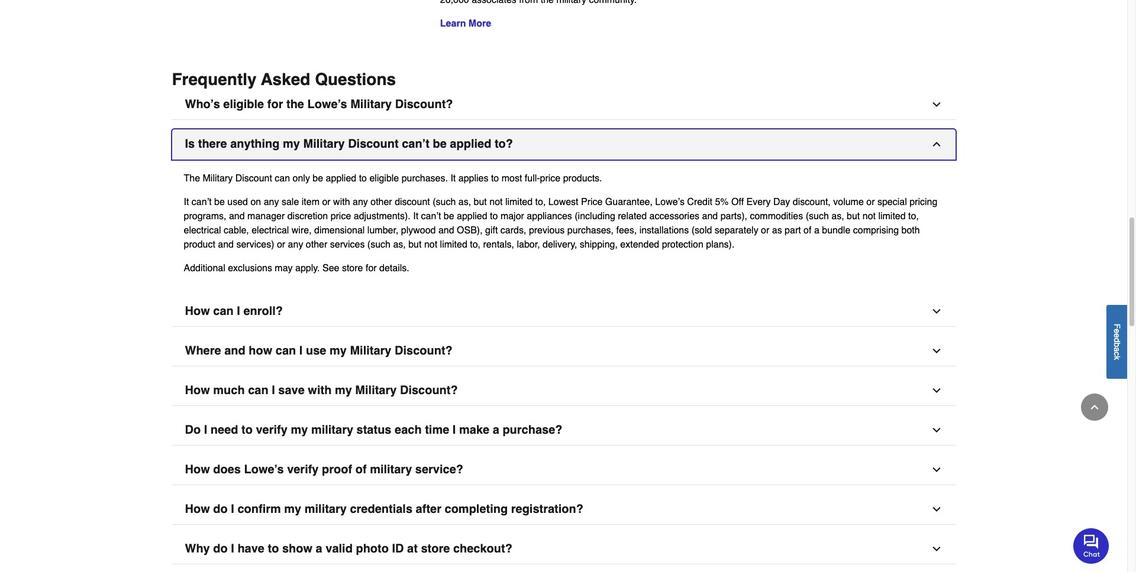 Task type: describe. For each thing, give the bounding box(es) containing it.
id
[[392, 543, 404, 556]]

chat invite button image
[[1074, 528, 1110, 564]]

to inside it can't be used on any sale item or with any other discount (such as, but not limited to, lowest price guarantee, lowe's credit 5% off every day discount, volume or special pricing programs, and manager discretion price adjustments). it can't be applied to major appliances (including related accessories and parts), commodities (such as, but not limited to, electrical cable, electrical wire, dimensional lumber, plywood and osb), gift cards, previous purchases, fees, installations (sold separately or as part of a bundle comprising both product and services) or any other services (such as, but not limited to, rentals, labor, delivery, shipping, extended protection plans).
[[490, 211, 498, 222]]

frequently asked questions
[[172, 70, 396, 89]]

item
[[302, 197, 320, 208]]

product
[[184, 240, 215, 250]]

cable,
[[224, 225, 249, 236]]

is there anything my military discount can't be applied to? button
[[172, 130, 956, 160]]

discount inside button
[[348, 137, 399, 151]]

it can't be used on any sale item or with any other discount (such as, but not limited to, lowest price guarantee, lowe's credit 5% off every day discount, volume or special pricing programs, and manager discretion price adjustments). it can't be applied to major appliances (including related accessories and parts), commodities (such as, but not limited to, electrical cable, electrical wire, dimensional lumber, plywood and osb), gift cards, previous purchases, fees, installations (sold separately or as part of a bundle comprising both product and services) or any other services (such as, but not limited to, rentals, labor, delivery, shipping, extended protection plans).
[[184, 197, 938, 250]]

c
[[1113, 352, 1122, 356]]

there
[[198, 137, 227, 151]]

1 vertical spatial applied
[[326, 173, 356, 184]]

applied inside it can't be used on any sale item or with any other discount (such as, but not limited to, lowest price guarantee, lowe's credit 5% off every day discount, volume or special pricing programs, and manager discretion price adjustments). it can't be applied to major appliances (including related accessories and parts), commodities (such as, but not limited to, electrical cable, electrical wire, dimensional lumber, plywood and osb), gift cards, previous purchases, fees, installations (sold separately or as part of a bundle comprising both product and services) or any other services (such as, but not limited to, rentals, labor, delivery, shipping, extended protection plans).
[[457, 211, 487, 222]]

0 horizontal spatial not
[[424, 240, 437, 250]]

chevron down image for how much can i save with my military discount?
[[931, 385, 943, 397]]

0 horizontal spatial (such
[[367, 240, 391, 250]]

can't inside button
[[402, 137, 430, 151]]

a right make in the left bottom of the page
[[493, 424, 499, 437]]

applied inside button
[[450, 137, 491, 151]]

2 horizontal spatial but
[[847, 211, 860, 222]]

2 horizontal spatial it
[[451, 173, 456, 184]]

2 electrical from the left
[[252, 225, 289, 236]]

major
[[501, 211, 524, 222]]

the
[[286, 98, 304, 111]]

make
[[459, 424, 490, 437]]

0 horizontal spatial discount
[[235, 173, 272, 184]]

lowe's inside button
[[244, 463, 284, 477]]

i inside button
[[299, 344, 303, 358]]

i right do at the left bottom
[[204, 424, 207, 437]]

how much can i save with my military discount? button
[[172, 376, 956, 407]]

for inside who's eligible for the lowe's military discount? button
[[267, 98, 283, 111]]

how much can i save with my military discount?
[[185, 384, 458, 398]]

1 horizontal spatial limited
[[505, 197, 533, 208]]

questions
[[315, 70, 396, 89]]

most
[[502, 173, 522, 184]]

1 horizontal spatial as,
[[459, 197, 471, 208]]

verify inside button
[[287, 463, 319, 477]]

separately
[[715, 225, 759, 236]]

2 horizontal spatial limited
[[879, 211, 906, 222]]

2 e from the top
[[1113, 334, 1122, 338]]

military down questions
[[350, 98, 392, 111]]

lowe's inside button
[[307, 98, 347, 111]]

do
[[185, 424, 201, 437]]

volume
[[833, 197, 864, 208]]

only
[[293, 173, 310, 184]]

how for how does lowe's verify proof of military service?
[[185, 463, 210, 477]]

2 horizontal spatial not
[[863, 211, 876, 222]]

does
[[213, 463, 241, 477]]

(including
[[575, 211, 615, 222]]

be down purchases.
[[444, 211, 454, 222]]

registration?
[[511, 503, 584, 517]]

0 horizontal spatial any
[[264, 197, 279, 208]]

1 horizontal spatial to,
[[535, 197, 546, 208]]

military inside button
[[350, 344, 391, 358]]

applies
[[459, 173, 489, 184]]

verify inside button
[[256, 424, 288, 437]]

the military discount can only be applied to eligible purchases. it applies to most full-price products.
[[184, 173, 602, 184]]

service?
[[415, 463, 463, 477]]

off
[[732, 197, 744, 208]]

where and how can i use my military discount?
[[185, 344, 453, 358]]

how can i enroll? button
[[172, 297, 956, 327]]

extended
[[620, 240, 659, 250]]

accessories
[[650, 211, 700, 222]]

military down who's eligible for the lowe's military discount?
[[303, 137, 345, 151]]

both
[[902, 225, 920, 236]]

why
[[185, 543, 210, 556]]

with inside how much can i save with my military discount? button
[[308, 384, 332, 398]]

parts),
[[721, 211, 747, 222]]

enroll?
[[243, 305, 283, 318]]

military up status
[[355, 384, 397, 398]]

i left have
[[231, 543, 234, 556]]

much
[[213, 384, 245, 398]]

can inside button
[[276, 344, 296, 358]]

0 vertical spatial price
[[540, 173, 561, 184]]

commodities
[[750, 211, 803, 222]]

price inside it can't be used on any sale item or with any other discount (such as, but not limited to, lowest price guarantee, lowe's credit 5% off every day discount, volume or special pricing programs, and manager discretion price adjustments). it can't be applied to major appliances (including related accessories and parts), commodities (such as, but not limited to, electrical cable, electrical wire, dimensional lumber, plywood and osb), gift cards, previous purchases, fees, installations (sold separately or as part of a bundle comprising both product and services) or any other services (such as, but not limited to, rentals, labor, delivery, shipping, extended protection plans).
[[331, 211, 351, 222]]

protection
[[662, 240, 704, 250]]

0 horizontal spatial but
[[408, 240, 422, 250]]

as
[[772, 225, 782, 236]]

how for how can i enroll?
[[185, 305, 210, 318]]

discount? for where and how can i use my military discount?
[[395, 344, 453, 358]]

services
[[330, 240, 365, 250]]

adjustments).
[[354, 211, 411, 222]]

credit
[[687, 197, 713, 208]]

is there anything my military discount can't be applied to?
[[185, 137, 513, 151]]

guarantee,
[[605, 197, 653, 208]]

how does lowe's verify proof of military service?
[[185, 463, 463, 477]]

or right 'item'
[[322, 197, 331, 208]]

the
[[184, 173, 200, 184]]

my down save
[[291, 424, 308, 437]]

or left special
[[867, 197, 875, 208]]

plans).
[[706, 240, 735, 250]]

d
[[1113, 338, 1122, 343]]

chevron down image for why do i have to show a valid photo id at store checkout?
[[931, 544, 943, 556]]

confirm
[[238, 503, 281, 517]]

my down where and how can i use my military discount? at the left of page
[[335, 384, 352, 398]]

b
[[1113, 343, 1122, 347]]

to right have
[[268, 543, 279, 556]]

1 vertical spatial eligible
[[370, 173, 399, 184]]

full-
[[525, 173, 540, 184]]

and up "(sold"
[[702, 211, 718, 222]]

i left the confirm
[[231, 503, 234, 517]]

and inside where and how can i use my military discount? button
[[224, 344, 245, 358]]

do for how
[[213, 503, 228, 517]]

products.
[[563, 173, 602, 184]]

lowe's inside it can't be used on any sale item or with any other discount (such as, but not limited to, lowest price guarantee, lowe's credit 5% off every day discount, volume or special pricing programs, and manager discretion price adjustments). it can't be applied to major appliances (including related accessories and parts), commodities (such as, but not limited to, electrical cable, electrical wire, dimensional lumber, plywood and osb), gift cards, previous purchases, fees, installations (sold separately or as part of a bundle comprising both product and services) or any other services (such as, but not limited to, rentals, labor, delivery, shipping, extended protection plans).
[[655, 197, 685, 208]]

rentals,
[[483, 240, 514, 250]]

sale
[[282, 197, 299, 208]]

purchase?
[[503, 424, 563, 437]]

completing
[[445, 503, 508, 517]]

be inside button
[[433, 137, 447, 151]]

to right need
[[242, 424, 253, 437]]

proof
[[322, 463, 352, 477]]

and down cable,
[[218, 240, 234, 250]]

part
[[785, 225, 801, 236]]

0 vertical spatial but
[[474, 197, 487, 208]]

osb),
[[457, 225, 483, 236]]

0 horizontal spatial limited
[[440, 240, 467, 250]]

status
[[357, 424, 392, 437]]

at
[[407, 543, 418, 556]]

i left save
[[272, 384, 275, 398]]

need
[[211, 424, 238, 437]]

or left as
[[761, 225, 770, 236]]

on
[[251, 197, 261, 208]]

f e e d b a c k
[[1113, 324, 1122, 360]]

apply.
[[295, 263, 320, 274]]

anything
[[230, 137, 280, 151]]

my up only on the top of page
[[283, 137, 300, 151]]

5%
[[715, 197, 729, 208]]

with inside it can't be used on any sale item or with any other discount (such as, but not limited to, lowest price guarantee, lowe's credit 5% off every day discount, volume or special pricing programs, and manager discretion price adjustments). it can't be applied to major appliances (including related accessories and parts), commodities (such as, but not limited to, electrical cable, electrical wire, dimensional lumber, plywood and osb), gift cards, previous purchases, fees, installations (sold separately or as part of a bundle comprising both product and services) or any other services (such as, but not limited to, rentals, labor, delivery, shipping, extended protection plans).
[[333, 197, 350, 208]]

a left valid
[[316, 543, 322, 556]]

can left only on the top of page
[[275, 173, 290, 184]]

dimensional
[[314, 225, 365, 236]]

be right only on the top of page
[[313, 173, 323, 184]]

details.
[[379, 263, 409, 274]]

plywood
[[401, 225, 436, 236]]

learn
[[440, 18, 466, 29]]

to down is there anything my military discount can't be applied to?
[[359, 173, 367, 184]]



Task type: vqa. For each thing, say whether or not it's contained in the screenshot.
the a in the f e e d b a c k button
yes



Task type: locate. For each thing, give the bounding box(es) containing it.
of right proof
[[356, 463, 367, 477]]

learn more link
[[440, 18, 491, 29]]

1 vertical spatial lowe's
[[655, 197, 685, 208]]

purchases,
[[567, 225, 614, 236]]

store right at
[[421, 543, 450, 556]]

0 vertical spatial do
[[213, 503, 228, 517]]

4 how from the top
[[185, 503, 210, 517]]

chevron down image inside where and how can i use my military discount? button
[[931, 346, 943, 357]]

1 vertical spatial discount
[[235, 173, 272, 184]]

price up dimensional
[[331, 211, 351, 222]]

pricing
[[910, 197, 938, 208]]

k
[[1113, 356, 1122, 360]]

credentials
[[350, 503, 413, 517]]

other up adjustments).
[[371, 197, 392, 208]]

checkout?
[[453, 543, 512, 556]]

how do i confirm my military credentials after completing registration? button
[[172, 495, 956, 525]]

chevron down image inside how can i enroll? button
[[931, 306, 943, 318]]

0 vertical spatial store
[[342, 263, 363, 274]]

0 vertical spatial eligible
[[223, 98, 264, 111]]

of inside it can't be used on any sale item or with any other discount (such as, but not limited to, lowest price guarantee, lowe's credit 5% off every day discount, volume or special pricing programs, and manager discretion price adjustments). it can't be applied to major appliances (including related accessories and parts), commodities (such as, but not limited to, electrical cable, electrical wire, dimensional lumber, plywood and osb), gift cards, previous purchases, fees, installations (sold separately or as part of a bundle comprising both product and services) or any other services (such as, but not limited to, rentals, labor, delivery, shipping, extended protection plans).
[[804, 225, 812, 236]]

f
[[1113, 324, 1122, 329]]

chevron down image inside why do i have to show a valid photo id at store checkout? button
[[931, 544, 943, 556]]

limited down osb),
[[440, 240, 467, 250]]

or up the "may"
[[277, 240, 285, 250]]

how does lowe's verify proof of military service? button
[[172, 456, 956, 486]]

to, down osb),
[[470, 240, 481, 250]]

0 horizontal spatial as,
[[393, 240, 406, 250]]

eligible inside button
[[223, 98, 264, 111]]

exclusions
[[228, 263, 272, 274]]

may
[[275, 263, 293, 274]]

0 horizontal spatial of
[[356, 463, 367, 477]]

do i need to verify my military status each time i make a purchase? button
[[172, 416, 956, 446]]

special
[[878, 197, 907, 208]]

verify left proof
[[287, 463, 319, 477]]

scroll to top element
[[1081, 394, 1109, 421]]

0 vertical spatial as,
[[459, 197, 471, 208]]

services)
[[236, 240, 274, 250]]

military right use
[[350, 344, 391, 358]]

chevron down image inside do i need to verify my military status each time i make a purchase? button
[[931, 425, 943, 437]]

my inside button
[[330, 344, 347, 358]]

3 chevron down image from the top
[[931, 544, 943, 556]]

1 vertical spatial not
[[863, 211, 876, 222]]

bundle
[[822, 225, 851, 236]]

how for how do i confirm my military credentials after completing registration?
[[185, 503, 210, 517]]

a inside button
[[1113, 347, 1122, 352]]

to, up the 'appliances'
[[535, 197, 546, 208]]

can left enroll?
[[213, 305, 234, 318]]

applied up osb),
[[457, 211, 487, 222]]

as, down lumber,
[[393, 240, 406, 250]]

to left most
[[491, 173, 499, 184]]

verify
[[256, 424, 288, 437], [287, 463, 319, 477]]

lowest
[[549, 197, 579, 208]]

installations
[[640, 225, 689, 236]]

store
[[342, 263, 363, 274], [421, 543, 450, 556]]

comprising
[[853, 225, 899, 236]]

chevron down image inside 'how does lowe's verify proof of military service?' button
[[931, 465, 943, 476]]

2 vertical spatial but
[[408, 240, 422, 250]]

chevron up image
[[1089, 402, 1101, 414]]

how inside button
[[185, 463, 210, 477]]

for left details.
[[366, 263, 377, 274]]

2 chevron down image from the top
[[931, 306, 943, 318]]

it left applies
[[451, 173, 456, 184]]

1 horizontal spatial it
[[413, 211, 419, 222]]

0 vertical spatial discount
[[348, 137, 399, 151]]

1 horizontal spatial discount
[[348, 137, 399, 151]]

1 vertical spatial to,
[[909, 211, 919, 222]]

any up manager
[[264, 197, 279, 208]]

1 do from the top
[[213, 503, 228, 517]]

5 chevron down image from the top
[[931, 504, 943, 516]]

1 how from the top
[[185, 305, 210, 318]]

1 vertical spatial can't
[[192, 197, 212, 208]]

my
[[283, 137, 300, 151], [330, 344, 347, 358], [335, 384, 352, 398], [291, 424, 308, 437], [284, 503, 301, 517]]

with up dimensional
[[333, 197, 350, 208]]

verify down save
[[256, 424, 288, 437]]

1 horizontal spatial store
[[421, 543, 450, 556]]

to, up both
[[909, 211, 919, 222]]

2 vertical spatial lowe's
[[244, 463, 284, 477]]

lowe's right the "does"
[[244, 463, 284, 477]]

2 how from the top
[[185, 384, 210, 398]]

how can i enroll?
[[185, 305, 283, 318]]

where
[[185, 344, 221, 358]]

of
[[804, 225, 812, 236], [356, 463, 367, 477]]

my right use
[[330, 344, 347, 358]]

2 vertical spatial limited
[[440, 240, 467, 250]]

2 vertical spatial chevron down image
[[931, 544, 943, 556]]

i left use
[[299, 344, 303, 358]]

and left how
[[224, 344, 245, 358]]

any down wire,
[[288, 240, 303, 250]]

2 horizontal spatial as,
[[832, 211, 844, 222]]

chevron down image inside how much can i save with my military discount? button
[[931, 385, 943, 397]]

military down how does lowe's verify proof of military service?
[[305, 503, 347, 517]]

0 vertical spatial discount?
[[395, 98, 453, 111]]

0 horizontal spatial for
[[267, 98, 283, 111]]

f e e d b a c k button
[[1107, 305, 1127, 379]]

not
[[490, 197, 503, 208], [863, 211, 876, 222], [424, 240, 437, 250]]

0 horizontal spatial other
[[306, 240, 327, 250]]

1 horizontal spatial not
[[490, 197, 503, 208]]

2 vertical spatial as,
[[393, 240, 406, 250]]

and up cable,
[[229, 211, 245, 222]]

cards,
[[501, 225, 526, 236]]

1 vertical spatial but
[[847, 211, 860, 222]]

1 horizontal spatial price
[[540, 173, 561, 184]]

how up why
[[185, 503, 210, 517]]

programs,
[[184, 211, 226, 222]]

military for my
[[311, 424, 353, 437]]

for
[[267, 98, 283, 111], [366, 263, 377, 274]]

discretion
[[287, 211, 328, 222]]

discount? for how much can i save with my military discount?
[[400, 384, 458, 398]]

with
[[333, 197, 350, 208], [308, 384, 332, 398]]

2 vertical spatial military
[[305, 503, 347, 517]]

as, down applies
[[459, 197, 471, 208]]

2 horizontal spatial (such
[[806, 211, 829, 222]]

0 vertical spatial can't
[[402, 137, 430, 151]]

0 horizontal spatial lowe's
[[244, 463, 284, 477]]

1 vertical spatial military
[[370, 463, 412, 477]]

with right save
[[308, 384, 332, 398]]

1 vertical spatial of
[[356, 463, 367, 477]]

to?
[[495, 137, 513, 151]]

0 horizontal spatial with
[[308, 384, 332, 398]]

0 vertical spatial (such
[[433, 197, 456, 208]]

1 vertical spatial it
[[184, 197, 189, 208]]

chevron down image for status
[[931, 425, 943, 437]]

0 vertical spatial for
[[267, 98, 283, 111]]

a left bundle
[[814, 225, 820, 236]]

chevron down image inside how do i confirm my military credentials after completing registration? button
[[931, 504, 943, 516]]

used
[[227, 197, 248, 208]]

1 horizontal spatial any
[[288, 240, 303, 250]]

1 chevron down image from the top
[[931, 346, 943, 357]]

how
[[249, 344, 272, 358]]

price
[[540, 173, 561, 184], [331, 211, 351, 222]]

1 vertical spatial other
[[306, 240, 327, 250]]

chevron down image for after
[[931, 504, 943, 516]]

0 horizontal spatial eligible
[[223, 98, 264, 111]]

0 vertical spatial chevron down image
[[931, 346, 943, 357]]

shipping,
[[580, 240, 618, 250]]

1 horizontal spatial of
[[804, 225, 812, 236]]

2 vertical spatial not
[[424, 240, 437, 250]]

military inside button
[[370, 463, 412, 477]]

2 do from the top
[[213, 543, 228, 556]]

(such
[[433, 197, 456, 208], [806, 211, 829, 222], [367, 240, 391, 250]]

gift
[[485, 225, 498, 236]]

1 vertical spatial chevron down image
[[931, 385, 943, 397]]

(sold
[[692, 225, 712, 236]]

3 how from the top
[[185, 463, 210, 477]]

2 horizontal spatial any
[[353, 197, 368, 208]]

0 vertical spatial lowe's
[[307, 98, 347, 111]]

e up b on the bottom of the page
[[1113, 334, 1122, 338]]

discount? inside button
[[395, 344, 453, 358]]

chevron up image
[[931, 138, 943, 150]]

a up k
[[1113, 347, 1122, 352]]

manager
[[247, 211, 285, 222]]

e up d
[[1113, 329, 1122, 334]]

limited down special
[[879, 211, 906, 222]]

why do i have to show a valid photo id at store checkout?
[[185, 543, 512, 556]]

1 vertical spatial (such
[[806, 211, 829, 222]]

but down applies
[[474, 197, 487, 208]]

chevron down image
[[931, 346, 943, 357], [931, 385, 943, 397], [931, 544, 943, 556]]

additional exclusions may apply. see store for details.
[[184, 263, 409, 274]]

valid
[[326, 543, 353, 556]]

chevron down image for where and how can i use my military discount?
[[931, 346, 943, 357]]

have
[[238, 543, 265, 556]]

i left enroll?
[[237, 305, 240, 318]]

to
[[359, 173, 367, 184], [491, 173, 499, 184], [490, 211, 498, 222], [242, 424, 253, 437], [268, 543, 279, 556]]

store inside button
[[421, 543, 450, 556]]

4 chevron down image from the top
[[931, 465, 943, 476]]

can't
[[402, 137, 430, 151], [192, 197, 212, 208], [421, 211, 441, 222]]

my right the confirm
[[284, 503, 301, 517]]

labor,
[[517, 240, 540, 250]]

day
[[773, 197, 790, 208]]

0 vertical spatial limited
[[505, 197, 533, 208]]

0 vertical spatial not
[[490, 197, 503, 208]]

is
[[185, 137, 195, 151]]

2 vertical spatial can't
[[421, 211, 441, 222]]

2 horizontal spatial lowe's
[[655, 197, 685, 208]]

can right much
[[248, 384, 268, 398]]

1 vertical spatial do
[[213, 543, 228, 556]]

1 electrical from the left
[[184, 225, 221, 236]]

(such down purchases.
[[433, 197, 456, 208]]

who's eligible for the lowe's military discount? button
[[172, 90, 956, 120]]

discount up the military discount can only be applied to eligible purchases. it applies to most full-price products. in the top of the page
[[348, 137, 399, 151]]

store right see
[[342, 263, 363, 274]]

do for why
[[213, 543, 228, 556]]

how for how much can i save with my military discount?
[[185, 384, 210, 398]]

chevron down image
[[931, 99, 943, 111], [931, 306, 943, 318], [931, 425, 943, 437], [931, 465, 943, 476], [931, 504, 943, 516]]

3 chevron down image from the top
[[931, 425, 943, 437]]

0 horizontal spatial store
[[342, 263, 363, 274]]

chevron down image inside who's eligible for the lowe's military discount? button
[[931, 99, 943, 111]]

how left the "does"
[[185, 463, 210, 477]]

time
[[425, 424, 449, 437]]

lumber,
[[367, 225, 399, 236]]

1 vertical spatial store
[[421, 543, 450, 556]]

it up plywood
[[413, 211, 419, 222]]

2 vertical spatial to,
[[470, 240, 481, 250]]

1 vertical spatial price
[[331, 211, 351, 222]]

be left used
[[214, 197, 225, 208]]

limited up major
[[505, 197, 533, 208]]

but down the volume
[[847, 211, 860, 222]]

1 horizontal spatial eligible
[[370, 173, 399, 184]]

1 vertical spatial discount?
[[395, 344, 453, 358]]

2 vertical spatial (such
[[367, 240, 391, 250]]

military up how do i confirm my military credentials after completing registration?
[[370, 463, 412, 477]]

for left the
[[267, 98, 283, 111]]

purchases.
[[402, 173, 448, 184]]

1 vertical spatial for
[[366, 263, 377, 274]]

2 vertical spatial applied
[[457, 211, 487, 222]]

limited
[[505, 197, 533, 208], [879, 211, 906, 222], [440, 240, 467, 250]]

discount
[[395, 197, 430, 208]]

1 vertical spatial limited
[[879, 211, 906, 222]]

1 chevron down image from the top
[[931, 99, 943, 111]]

can't up purchases.
[[402, 137, 430, 151]]

electrical down manager
[[252, 225, 289, 236]]

be up purchases.
[[433, 137, 447, 151]]

0 horizontal spatial to,
[[470, 240, 481, 250]]

i right time
[[453, 424, 456, 437]]

do left the confirm
[[213, 503, 228, 517]]

additional
[[184, 263, 225, 274]]

do i need to verify my military status each time i make a purchase?
[[185, 424, 563, 437]]

military up proof
[[311, 424, 353, 437]]

1 horizontal spatial with
[[333, 197, 350, 208]]

can right how
[[276, 344, 296, 358]]

1 horizontal spatial but
[[474, 197, 487, 208]]

discount,
[[793, 197, 831, 208]]

1 vertical spatial verify
[[287, 463, 319, 477]]

1 vertical spatial with
[[308, 384, 332, 398]]

0 vertical spatial verify
[[256, 424, 288, 437]]

0 horizontal spatial it
[[184, 197, 189, 208]]

1 horizontal spatial other
[[371, 197, 392, 208]]

eligible up 'discount'
[[370, 173, 399, 184]]

and left osb),
[[439, 225, 454, 236]]

not up comprising
[[863, 211, 876, 222]]

2 horizontal spatial to,
[[909, 211, 919, 222]]

2 chevron down image from the top
[[931, 385, 943, 397]]

where and how can i use my military discount? button
[[172, 337, 956, 367]]

1 e from the top
[[1113, 329, 1122, 334]]

1 horizontal spatial lowe's
[[307, 98, 347, 111]]

can't up programs,
[[192, 197, 212, 208]]

more
[[469, 18, 491, 29]]

it up programs,
[[184, 197, 189, 208]]

fees,
[[616, 225, 637, 236]]

to up gift
[[490, 211, 498, 222]]

1 horizontal spatial for
[[366, 263, 377, 274]]

show
[[282, 543, 313, 556]]

0 vertical spatial it
[[451, 173, 456, 184]]

appliances
[[527, 211, 572, 222]]

military
[[311, 424, 353, 437], [370, 463, 412, 477], [305, 503, 347, 517]]

any up adjustments).
[[353, 197, 368, 208]]

electrical down programs,
[[184, 225, 221, 236]]

(such down discount,
[[806, 211, 829, 222]]

2 vertical spatial discount?
[[400, 384, 458, 398]]

of inside button
[[356, 463, 367, 477]]

every
[[747, 197, 771, 208]]

0 vertical spatial military
[[311, 424, 353, 437]]

price up lowest
[[540, 173, 561, 184]]

how up the where
[[185, 305, 210, 318]]

a inside it can't be used on any sale item or with any other discount (such as, but not limited to, lowest price guarantee, lowe's credit 5% off every day discount, volume or special pricing programs, and manager discretion price adjustments). it can't be applied to major appliances (including related accessories and parts), commodities (such as, but not limited to, electrical cable, electrical wire, dimensional lumber, plywood and osb), gift cards, previous purchases, fees, installations (sold separately or as part of a bundle comprising both product and services) or any other services (such as, but not limited to, rentals, labor, delivery, shipping, extended protection plans).
[[814, 225, 820, 236]]

0 vertical spatial of
[[804, 225, 812, 236]]

but
[[474, 197, 487, 208], [847, 211, 860, 222], [408, 240, 422, 250]]

do right why
[[213, 543, 228, 556]]

0 horizontal spatial price
[[331, 211, 351, 222]]

0 vertical spatial with
[[333, 197, 350, 208]]

1 horizontal spatial electrical
[[252, 225, 289, 236]]

0 horizontal spatial electrical
[[184, 225, 221, 236]]

military for of
[[370, 463, 412, 477]]

as, up bundle
[[832, 211, 844, 222]]

not up major
[[490, 197, 503, 208]]

delivery,
[[543, 240, 577, 250]]

lowe's up accessories
[[655, 197, 685, 208]]

after
[[416, 503, 441, 517]]

see
[[323, 263, 339, 274]]

eligible down frequently on the left
[[223, 98, 264, 111]]

but down plywood
[[408, 240, 422, 250]]

chevron down image for service?
[[931, 465, 943, 476]]

to,
[[535, 197, 546, 208], [909, 211, 919, 222], [470, 240, 481, 250]]

how left much
[[185, 384, 210, 398]]

1 horizontal spatial (such
[[433, 197, 456, 208]]

1 vertical spatial as,
[[832, 211, 844, 222]]

use
[[306, 344, 326, 358]]

military right the the
[[203, 173, 233, 184]]

2 vertical spatial it
[[413, 211, 419, 222]]

applied left to?
[[450, 137, 491, 151]]

other down wire,
[[306, 240, 327, 250]]

lowe's right the
[[307, 98, 347, 111]]



